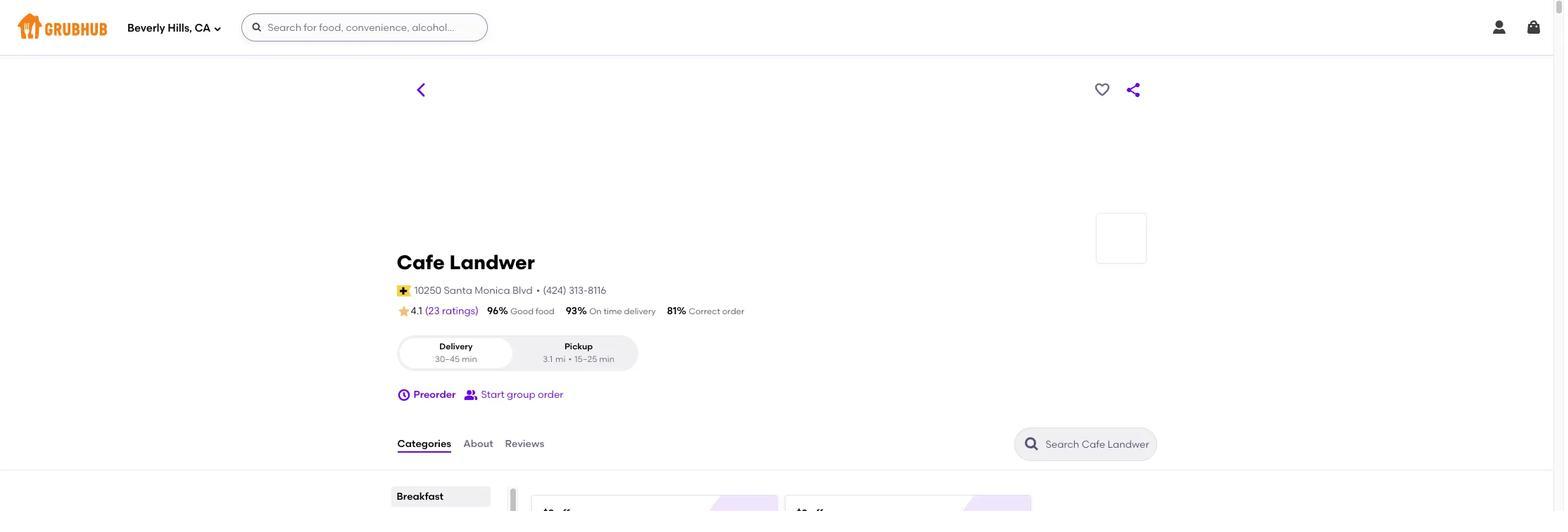 Task type: locate. For each thing, give the bounding box(es) containing it.
people icon image
[[464, 389, 478, 403]]

about
[[463, 438, 493, 450]]

ratings)
[[442, 306, 479, 317]]

santa
[[444, 285, 472, 297]]

1 horizontal spatial svg image
[[1491, 19, 1508, 36]]

svg image
[[1525, 19, 1542, 36], [252, 22, 263, 33], [214, 24, 222, 33]]

0 horizontal spatial •
[[536, 285, 540, 297]]

81
[[667, 306, 677, 317]]

1 vertical spatial order
[[538, 389, 564, 401]]

start group order button
[[464, 383, 564, 408]]

preorder
[[414, 389, 456, 401]]

delivery
[[624, 307, 656, 317]]

save this restaurant button
[[1089, 77, 1115, 103]]

0 horizontal spatial svg image
[[214, 24, 222, 33]]

option group
[[397, 336, 638, 372]]

(424) 313-8116 button
[[543, 284, 606, 298]]

1 min from the left
[[462, 355, 477, 364]]

time
[[604, 307, 622, 317]]

0 vertical spatial order
[[722, 307, 744, 317]]

min inside pickup 3.1 mi • 15–25 min
[[599, 355, 615, 364]]

order inside button
[[538, 389, 564, 401]]

on
[[589, 307, 602, 317]]

• (424) 313-8116
[[536, 285, 606, 297]]

group
[[507, 389, 535, 401]]

beverly
[[127, 22, 165, 34]]

2 min from the left
[[599, 355, 615, 364]]

min inside delivery 30–45 min
[[462, 355, 477, 364]]

order right correct
[[722, 307, 744, 317]]

pickup
[[565, 342, 593, 352]]

0 vertical spatial •
[[536, 285, 540, 297]]

about button
[[463, 420, 494, 470]]

0 horizontal spatial svg image
[[397, 389, 411, 403]]

10250 santa monica blvd
[[414, 285, 533, 297]]

min down delivery
[[462, 355, 477, 364]]

option group containing delivery 30–45 min
[[397, 336, 638, 372]]

reviews button
[[504, 420, 545, 470]]

good food
[[511, 307, 554, 317]]

min right 15–25
[[599, 355, 615, 364]]

• right mi
[[568, 355, 572, 364]]

1 vertical spatial svg image
[[397, 389, 411, 403]]

delivery 30–45 min
[[435, 342, 477, 364]]

1 horizontal spatial min
[[599, 355, 615, 364]]

96
[[487, 306, 499, 317]]

0 horizontal spatial min
[[462, 355, 477, 364]]

(424)
[[543, 285, 566, 297]]

1 horizontal spatial svg image
[[252, 22, 263, 33]]

order
[[722, 307, 744, 317], [538, 389, 564, 401]]

3.1
[[543, 355, 553, 364]]

•
[[536, 285, 540, 297], [568, 355, 572, 364]]

order right group
[[538, 389, 564, 401]]

1 vertical spatial •
[[568, 355, 572, 364]]

min
[[462, 355, 477, 364], [599, 355, 615, 364]]

svg image
[[1491, 19, 1508, 36], [397, 389, 411, 403]]

monica
[[475, 285, 510, 297]]

food
[[536, 307, 554, 317]]

mi
[[555, 355, 566, 364]]

• inside pickup 3.1 mi • 15–25 min
[[568, 355, 572, 364]]

start group order
[[481, 389, 564, 401]]

reviews
[[505, 438, 544, 450]]

• right blvd
[[536, 285, 540, 297]]

0 vertical spatial svg image
[[1491, 19, 1508, 36]]

4.1
[[411, 306, 422, 318]]

start
[[481, 389, 505, 401]]

10250 santa monica blvd button
[[414, 283, 533, 299]]

0 horizontal spatial order
[[538, 389, 564, 401]]

1 horizontal spatial •
[[568, 355, 572, 364]]

1 horizontal spatial order
[[722, 307, 744, 317]]



Task type: describe. For each thing, give the bounding box(es) containing it.
correct
[[689, 307, 720, 317]]

cafe
[[397, 251, 445, 275]]

Search Cafe Landwer search field
[[1044, 439, 1152, 452]]

main navigation navigation
[[0, 0, 1554, 55]]

8116
[[588, 285, 606, 297]]

categories button
[[397, 420, 452, 470]]

delivery
[[439, 342, 473, 352]]

categories
[[397, 438, 451, 450]]

blvd
[[513, 285, 533, 297]]

on time delivery
[[589, 307, 656, 317]]

correct order
[[689, 307, 744, 317]]

cafe landwer
[[397, 251, 535, 275]]

svg image inside preorder button
[[397, 389, 411, 403]]

beverly hills, ca
[[127, 22, 211, 34]]

(23
[[425, 306, 440, 317]]

breakfast
[[397, 491, 443, 503]]

2 horizontal spatial svg image
[[1525, 19, 1542, 36]]

pickup 3.1 mi • 15–25 min
[[543, 342, 615, 364]]

10250
[[414, 285, 441, 297]]

(23 ratings)
[[425, 306, 479, 317]]

star icon image
[[397, 305, 411, 319]]

good
[[511, 307, 534, 317]]

subscription pass image
[[397, 286, 411, 297]]

preorder button
[[397, 383, 456, 408]]

share icon image
[[1125, 82, 1141, 99]]

search icon image
[[1023, 436, 1040, 453]]

93
[[566, 306, 577, 317]]

Search for food, convenience, alcohol... search field
[[242, 13, 488, 42]]

313-
[[569, 285, 588, 297]]

caret left icon image
[[412, 82, 429, 99]]

15–25
[[575, 355, 597, 364]]

svg image inside main navigation navigation
[[1491, 19, 1508, 36]]

breakfast tab
[[397, 490, 485, 505]]

save this restaurant image
[[1094, 82, 1110, 99]]

ca
[[195, 22, 211, 34]]

hills,
[[168, 22, 192, 34]]

landwer
[[449, 251, 535, 275]]

30–45
[[435, 355, 460, 364]]



Task type: vqa. For each thing, say whether or not it's contained in the screenshot.
the topmost GYRO
no



